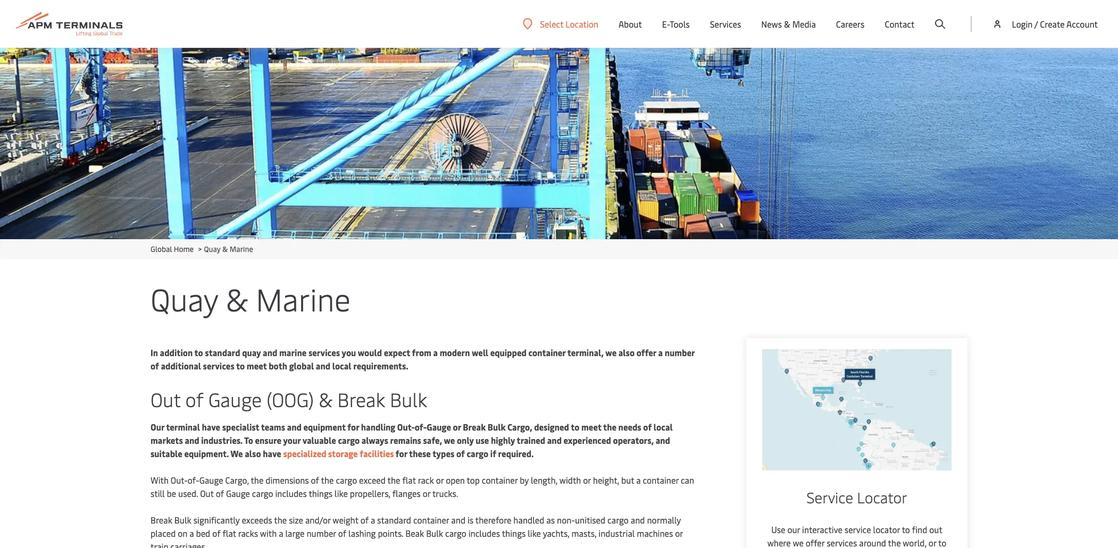 Task type: locate. For each thing, give the bounding box(es) containing it.
0 vertical spatial services
[[309, 347, 340, 359]]

includes down dimensions
[[275, 488, 307, 500]]

1 horizontal spatial of-
[[415, 421, 427, 433]]

2 vertical spatial break
[[151, 515, 172, 526]]

offer inside in addition to standard quay and marine services you would expect from a modern well equipped container terminal, we also offer a number of additional services to meet both global and local requirements.
[[637, 347, 657, 359]]

of inside in addition to standard quay and marine services you would expect from a modern well equipped container terminal, we also offer a number of additional services to meet both global and local requirements.
[[151, 360, 159, 372]]

1 vertical spatial out
[[200, 488, 214, 500]]

account
[[1067, 18, 1098, 30]]

1 vertical spatial number
[[307, 528, 336, 540]]

0 vertical spatial also
[[619, 347, 635, 359]]

news & media
[[762, 18, 816, 30]]

1 vertical spatial offer
[[806, 538, 825, 549]]

gauge up exceeds
[[226, 488, 250, 500]]

flat
[[403, 475, 416, 486], [223, 528, 236, 540]]

out inside with out-of-gauge cargo, the dimensions of the cargo exceed the flat rack or open top container by length, width or height, but a container can still be used. out of gauge cargo includes things like propellers, flanges or trucks.
[[200, 488, 214, 500]]

meet
[[247, 360, 267, 372], [582, 421, 602, 433]]

a inside with out-of-gauge cargo, the dimensions of the cargo exceed the flat rack or open top container by length, width or height, but a container can still be used. out of gauge cargo includes things like propellers, flanges or trucks.
[[637, 475, 641, 486]]

of down weight on the left
[[338, 528, 347, 540]]

0 vertical spatial we
[[606, 347, 617, 359]]

specialist
[[222, 421, 259, 433]]

cargo,
[[508, 421, 532, 433], [225, 475, 249, 486]]

break up placed
[[151, 515, 172, 526]]

quay right the >
[[204, 244, 221, 254]]

like
[[335, 488, 348, 500], [528, 528, 541, 540]]

for down remains
[[396, 448, 407, 460]]

0 vertical spatial out
[[151, 386, 181, 412]]

1 horizontal spatial number
[[665, 347, 695, 359]]

select location button
[[523, 18, 599, 30]]

where
[[768, 538, 791, 549]]

1 vertical spatial flat
[[223, 528, 236, 540]]

bulk up the highly
[[488, 421, 506, 433]]

cargo, up trained
[[508, 421, 532, 433]]

or down normally
[[675, 528, 683, 540]]

out- inside our terminal have specialist teams and equipment for handling out-of-gauge or break bulk cargo, designed to meet the needs of local markets and industries. to ensure your valuable cargo always remains safe, we only use highly trained and experienced operators, and suitable equipment. we also have
[[397, 421, 415, 433]]

0 vertical spatial break
[[338, 386, 385, 412]]

out- up be
[[171, 475, 188, 486]]

standard up points.
[[377, 515, 411, 526]]

container
[[529, 347, 566, 359], [482, 475, 518, 486], [643, 475, 679, 486], [413, 515, 449, 526]]

cargo left exceed
[[336, 475, 357, 486]]

only
[[457, 435, 474, 446]]

quay
[[242, 347, 261, 359]]

machines
[[637, 528, 673, 540]]

0 horizontal spatial also
[[245, 448, 261, 460]]

1 vertical spatial we
[[444, 435, 455, 446]]

0 vertical spatial flat
[[403, 475, 416, 486]]

designed
[[534, 421, 569, 433]]

of down the in
[[151, 360, 159, 372]]

0 vertical spatial like
[[335, 488, 348, 500]]

0 horizontal spatial break
[[151, 515, 172, 526]]

tools
[[670, 18, 690, 30]]

you
[[342, 347, 356, 359]]

terminal,
[[568, 347, 604, 359]]

and/or
[[305, 515, 331, 526]]

container left the can on the bottom
[[643, 475, 679, 486]]

and right operators,
[[656, 435, 670, 446]]

specialized storage
[[283, 448, 358, 460]]

0 horizontal spatial offer
[[637, 347, 657, 359]]

0 vertical spatial meet
[[247, 360, 267, 372]]

services left you
[[309, 347, 340, 359]]

to up experienced
[[571, 421, 580, 433]]

flat up 'flanges'
[[403, 475, 416, 486]]

0 horizontal spatial local
[[332, 360, 352, 372]]

like inside with out-of-gauge cargo, the dimensions of the cargo exceed the flat rack or open top container by length, width or height, but a container can still be used. out of gauge cargo includes things like propellers, flanges or trucks.
[[335, 488, 348, 500]]

well
[[472, 347, 489, 359]]

0 vertical spatial quay
[[204, 244, 221, 254]]

0 horizontal spatial have
[[202, 421, 220, 433]]

out
[[930, 524, 943, 536]]

also down to
[[245, 448, 261, 460]]

container left terminal,
[[529, 347, 566, 359]]

required.
[[498, 448, 534, 460]]

if
[[491, 448, 496, 460]]

1 horizontal spatial local
[[654, 421, 673, 433]]

1 horizontal spatial like
[[528, 528, 541, 540]]

e-tools
[[662, 18, 690, 30]]

the inside our terminal have specialist teams and equipment for handling out-of-gauge or break bulk cargo, designed to meet the needs of local markets and industries. to ensure your valuable cargo always remains safe, we only use highly trained and experienced operators, and suitable equipment. we also have
[[603, 421, 617, 433]]

out of gauge (oog) & break bulk
[[151, 386, 432, 412]]

in addition to standard quay and marine services you would expect from a modern well equipped container terminal, we also offer a number of additional services to meet both global and local requirements.
[[151, 347, 695, 372]]

careers button
[[836, 0, 865, 48]]

carriages.
[[170, 541, 207, 549]]

we inside in addition to standard quay and marine services you would expect from a modern well equipped container terminal, we also offer a number of additional services to meet both global and local requirements.
[[606, 347, 617, 359]]

1 horizontal spatial includes
[[469, 528, 500, 540]]

1 vertical spatial also
[[245, 448, 261, 460]]

global home link
[[151, 244, 194, 254]]

1 horizontal spatial out-
[[397, 421, 415, 433]]

0 horizontal spatial services
[[203, 360, 235, 372]]

also inside in addition to standard quay and marine services you would expect from a modern well equipped container terminal, we also offer a number of additional services to meet both global and local requirements.
[[619, 347, 635, 359]]

0 horizontal spatial we
[[444, 435, 455, 446]]

these
[[409, 448, 431, 460]]

1 vertical spatial like
[[528, 528, 541, 540]]

quay down home
[[151, 278, 218, 320]]

0 vertical spatial cargo,
[[508, 421, 532, 433]]

width
[[560, 475, 581, 486]]

cargo, inside our terminal have specialist teams and equipment for handling out-of-gauge or break bulk cargo, designed to meet the needs of local markets and industries. to ensure your valuable cargo always remains safe, we only use highly trained and experienced operators, and suitable equipment. we also have
[[508, 421, 532, 433]]

services down service
[[827, 538, 857, 549]]

0 vertical spatial marine
[[230, 244, 253, 254]]

1 vertical spatial meet
[[582, 421, 602, 433]]

0 vertical spatial offer
[[637, 347, 657, 359]]

0 vertical spatial for
[[348, 421, 359, 433]]

the down locator at the right bottom of the page
[[888, 538, 901, 549]]

we inside use our interactive service locator to find out where we offer services around the world, or t
[[793, 538, 804, 549]]

around
[[860, 538, 887, 549]]

industries.
[[201, 435, 243, 446]]

0 vertical spatial standard
[[205, 347, 240, 359]]

&
[[784, 18, 791, 30], [222, 244, 228, 254], [226, 278, 248, 320], [319, 386, 333, 412]]

0 vertical spatial of-
[[415, 421, 427, 433]]

1 horizontal spatial flat
[[403, 475, 416, 486]]

propellers,
[[350, 488, 390, 500]]

0 vertical spatial number
[[665, 347, 695, 359]]

locator
[[874, 524, 900, 536]]

offer
[[637, 347, 657, 359], [806, 538, 825, 549]]

marine
[[279, 347, 307, 359]]

cargo up exceeds
[[252, 488, 273, 500]]

media
[[793, 18, 816, 30]]

1 vertical spatial of-
[[188, 475, 199, 486]]

1 vertical spatial break
[[463, 421, 486, 433]]

and up machines
[[631, 515, 645, 526]]

local down you
[[332, 360, 352, 372]]

open
[[446, 475, 465, 486]]

or down rack
[[423, 488, 431, 500]]

services right additional
[[203, 360, 235, 372]]

0 horizontal spatial for
[[348, 421, 359, 433]]

1 vertical spatial have
[[263, 448, 281, 460]]

(oog)
[[267, 386, 314, 412]]

local up operators,
[[654, 421, 673, 433]]

local inside in addition to standard quay and marine services you would expect from a modern well equipped container terminal, we also offer a number of additional services to meet both global and local requirements.
[[332, 360, 352, 372]]

2 horizontal spatial services
[[827, 538, 857, 549]]

or
[[453, 421, 461, 433], [436, 475, 444, 486], [583, 475, 591, 486], [423, 488, 431, 500], [675, 528, 683, 540], [929, 538, 937, 549]]

bulk up on on the bottom
[[174, 515, 191, 526]]

or down out
[[929, 538, 937, 549]]

0 horizontal spatial includes
[[275, 488, 307, 500]]

the
[[603, 421, 617, 433], [251, 475, 264, 486], [321, 475, 334, 486], [388, 475, 400, 486], [274, 515, 287, 526], [888, 538, 901, 549]]

contact
[[885, 18, 915, 30]]

gauge up safe,
[[427, 421, 451, 433]]

remains
[[390, 435, 421, 446]]

1 vertical spatial services
[[203, 360, 235, 372]]

0 vertical spatial includes
[[275, 488, 307, 500]]

standard inside the break bulk significantly exceeds the size and/or weight of a standard container and is therefore handled as non-unitised cargo and normally placed on a bed of flat racks with a large number of lashing points. beak bulk cargo includes things like yachts, masts, industrial machines or train carriages.
[[377, 515, 411, 526]]

login / create account
[[1012, 18, 1098, 30]]

0 horizontal spatial number
[[307, 528, 336, 540]]

0 horizontal spatial out-
[[171, 475, 188, 486]]

break inside the break bulk significantly exceeds the size and/or weight of a standard container and is therefore handled as non-unitised cargo and normally placed on a bed of flat racks with a large number of lashing points. beak bulk cargo includes things like yachts, masts, industrial machines or train carriages.
[[151, 515, 172, 526]]

with
[[260, 528, 277, 540]]

1 horizontal spatial marine
[[256, 278, 351, 320]]

operators,
[[613, 435, 654, 446]]

out
[[151, 386, 181, 412], [200, 488, 214, 500]]

includes
[[275, 488, 307, 500], [469, 528, 500, 540]]

cargo inside our terminal have specialist teams and equipment for handling out-of-gauge or break bulk cargo, designed to meet the needs of local markets and industries. to ensure your valuable cargo always remains safe, we only use highly trained and experienced operators, and suitable equipment. we also have
[[338, 435, 360, 446]]

1 vertical spatial includes
[[469, 528, 500, 540]]

1 horizontal spatial for
[[396, 448, 407, 460]]

the left needs
[[603, 421, 617, 433]]

meet down quay
[[247, 360, 267, 372]]

for inside our terminal have specialist teams and equipment for handling out-of-gauge or break bulk cargo, designed to meet the needs of local markets and industries. to ensure your valuable cargo always remains safe, we only use highly trained and experienced operators, and suitable equipment. we also have
[[348, 421, 359, 433]]

cargo, inside with out-of-gauge cargo, the dimensions of the cargo exceed the flat rack or open top container by length, width or height, but a container can still be used. out of gauge cargo includes things like propellers, flanges or trucks.
[[225, 475, 249, 486]]

the inside the break bulk significantly exceeds the size and/or weight of a standard container and is therefore handled as non-unitised cargo and normally placed on a bed of flat racks with a large number of lashing points. beak bulk cargo includes things like yachts, masts, industrial machines or train carriages.
[[274, 515, 287, 526]]

to
[[244, 435, 253, 446]]

1 vertical spatial things
[[502, 528, 526, 540]]

0 horizontal spatial like
[[335, 488, 348, 500]]

0 vertical spatial out-
[[397, 421, 415, 433]]

have up industries. at bottom left
[[202, 421, 220, 433]]

to left find
[[902, 524, 910, 536]]

out- inside with out-of-gauge cargo, the dimensions of the cargo exceed the flat rack or open top container by length, width or height, but a container can still be used. out of gauge cargo includes things like propellers, flanges or trucks.
[[171, 475, 188, 486]]

includes down therefore
[[469, 528, 500, 540]]

2 vertical spatial services
[[827, 538, 857, 549]]

0 vertical spatial things
[[309, 488, 333, 500]]

handling
[[361, 421, 395, 433]]

1 horizontal spatial we
[[606, 347, 617, 359]]

the left size
[[274, 515, 287, 526]]

have down ensure in the bottom left of the page
[[263, 448, 281, 460]]

1 horizontal spatial cargo,
[[508, 421, 532, 433]]

container inside the break bulk significantly exceeds the size and/or weight of a standard container and is therefore handled as non-unitised cargo and normally placed on a bed of flat racks with a large number of lashing points. beak bulk cargo includes things like yachts, masts, industrial machines or train carriages.
[[413, 515, 449, 526]]

of inside our terminal have specialist teams and equipment for handling out-of-gauge or break bulk cargo, designed to meet the needs of local markets and industries. to ensure your valuable cargo always remains safe, we only use highly trained and experienced operators, and suitable equipment. we also have
[[644, 421, 652, 433]]

and down terminal
[[185, 435, 199, 446]]

of- up safe,
[[415, 421, 427, 433]]

1 horizontal spatial offer
[[806, 538, 825, 549]]

marine
[[230, 244, 253, 254], [256, 278, 351, 320]]

gauge up specialist
[[208, 386, 262, 412]]

global home > quay & marine
[[151, 244, 253, 254]]

1 vertical spatial local
[[654, 421, 673, 433]]

or inside our terminal have specialist teams and equipment for handling out-of-gauge or break bulk cargo, designed to meet the needs of local markets and industries. to ensure your valuable cargo always remains safe, we only use highly trained and experienced operators, and suitable equipment. we also have
[[453, 421, 461, 433]]

0 horizontal spatial of-
[[188, 475, 199, 486]]

quay & marine
[[151, 278, 351, 320]]

normally
[[647, 515, 681, 526]]

break up the "handling"
[[338, 386, 385, 412]]

we up types
[[444, 435, 455, 446]]

2 horizontal spatial we
[[793, 538, 804, 549]]

be
[[167, 488, 176, 500]]

we inside our terminal have specialist teams and equipment for handling out-of-gauge or break bulk cargo, designed to meet the needs of local markets and industries. to ensure your valuable cargo always remains safe, we only use highly trained and experienced operators, and suitable equipment. we also have
[[444, 435, 455, 446]]

0 horizontal spatial out
[[151, 386, 181, 412]]

1 vertical spatial cargo,
[[225, 475, 249, 486]]

1 horizontal spatial have
[[263, 448, 281, 460]]

use
[[476, 435, 489, 446]]

to inside use our interactive service locator to find out where we offer services around the world, or t
[[902, 524, 910, 536]]

weight
[[333, 515, 359, 526]]

size
[[289, 515, 303, 526]]

of right needs
[[644, 421, 652, 433]]

bed
[[196, 528, 210, 540]]

0 horizontal spatial flat
[[223, 528, 236, 540]]

of down specialized storage
[[311, 475, 319, 486]]

flat down the significantly
[[223, 528, 236, 540]]

0 horizontal spatial meet
[[247, 360, 267, 372]]

1 horizontal spatial standard
[[377, 515, 411, 526]]

of- up used.
[[188, 475, 199, 486]]

about
[[619, 18, 642, 30]]

& inside popup button
[[784, 18, 791, 30]]

services inside use our interactive service locator to find out where we offer services around the world, or t
[[827, 538, 857, 549]]

1 horizontal spatial things
[[502, 528, 526, 540]]

1 horizontal spatial also
[[619, 347, 635, 359]]

container up beak
[[413, 515, 449, 526]]

2 vertical spatial we
[[793, 538, 804, 549]]

number inside the break bulk significantly exceeds the size and/or weight of a standard container and is therefore handled as non-unitised cargo and normally placed on a bed of flat racks with a large number of lashing points. beak bulk cargo includes things like yachts, masts, industrial machines or train carriages.
[[307, 528, 336, 540]]

interactive
[[803, 524, 843, 536]]

and
[[263, 347, 277, 359], [316, 360, 331, 372], [287, 421, 302, 433], [185, 435, 199, 446], [547, 435, 562, 446], [656, 435, 670, 446], [451, 515, 466, 526], [631, 515, 645, 526]]

0 vertical spatial local
[[332, 360, 352, 372]]

and up both
[[263, 347, 277, 359]]

standard left quay
[[205, 347, 240, 359]]

1 vertical spatial standard
[[377, 515, 411, 526]]

things down handled
[[502, 528, 526, 540]]

1 horizontal spatial out
[[200, 488, 214, 500]]

like down handled
[[528, 528, 541, 540]]

0 horizontal spatial standard
[[205, 347, 240, 359]]

break up the use
[[463, 421, 486, 433]]

for
[[348, 421, 359, 433], [396, 448, 407, 460]]

height,
[[593, 475, 619, 486]]

1 horizontal spatial meet
[[582, 421, 602, 433]]

of- inside with out-of-gauge cargo, the dimensions of the cargo exceed the flat rack or open top container by length, width or height, but a container can still be used. out of gauge cargo includes things like propellers, flanges or trucks.
[[188, 475, 199, 486]]

meet inside our terminal have specialist teams and equipment for handling out-of-gauge or break bulk cargo, designed to meet the needs of local markets and industries. to ensure your valuable cargo always remains safe, we only use highly trained and experienced operators, and suitable equipment. we also have
[[582, 421, 602, 433]]

0 horizontal spatial things
[[309, 488, 333, 500]]

bulk
[[390, 386, 427, 412], [488, 421, 506, 433], [174, 515, 191, 526], [426, 528, 443, 540]]

1 vertical spatial out-
[[171, 475, 188, 486]]

therefore
[[476, 515, 512, 526]]

also right terminal,
[[619, 347, 635, 359]]

things up the and/or
[[309, 488, 333, 500]]

from
[[412, 347, 432, 359]]

of- inside our terminal have specialist teams and equipment for handling out-of-gauge or break bulk cargo, designed to meet the needs of local markets and industries. to ensure your valuable cargo always remains safe, we only use highly trained and experienced operators, and suitable equipment. we also have
[[415, 421, 427, 433]]

we down our
[[793, 538, 804, 549]]

location
[[566, 18, 599, 30]]

of-
[[415, 421, 427, 433], [188, 475, 199, 486]]

by
[[520, 475, 529, 486]]

we right terminal,
[[606, 347, 617, 359]]

like up weight on the left
[[335, 488, 348, 500]]

cargo up industrial
[[608, 515, 629, 526]]

meet up experienced
[[582, 421, 602, 433]]

beak
[[406, 528, 424, 540]]

cargo, down "we"
[[225, 475, 249, 486]]

1 vertical spatial quay
[[151, 278, 218, 320]]

cargo up specialized storage facilities link on the bottom left of the page
[[338, 435, 360, 446]]

or up only
[[453, 421, 461, 433]]

select location
[[540, 18, 599, 30]]

out up our
[[151, 386, 181, 412]]

for left the "handling"
[[348, 421, 359, 433]]

also inside our terminal have specialist teams and equipment for handling out-of-gauge or break bulk cargo, designed to meet the needs of local markets and industries. to ensure your valuable cargo always remains safe, we only use highly trained and experienced operators, and suitable equipment. we also have
[[245, 448, 261, 460]]

out- up remains
[[397, 421, 415, 433]]

includes inside the break bulk significantly exceeds the size and/or weight of a standard container and is therefore handled as non-unitised cargo and normally placed on a bed of flat racks with a large number of lashing points. beak bulk cargo includes things like yachts, masts, industrial machines or train carriages.
[[469, 528, 500, 540]]

bulk up the "handling"
[[390, 386, 427, 412]]

out right used.
[[200, 488, 214, 500]]

2 horizontal spatial break
[[463, 421, 486, 433]]

rack
[[418, 475, 434, 486]]

also
[[619, 347, 635, 359], [245, 448, 261, 460]]

0 horizontal spatial cargo,
[[225, 475, 249, 486]]

bulk right beak
[[426, 528, 443, 540]]

of up terminal
[[185, 386, 204, 412]]



Task type: vqa. For each thing, say whether or not it's contained in the screenshot.
3
no



Task type: describe. For each thing, give the bounding box(es) containing it.
1 horizontal spatial services
[[309, 347, 340, 359]]

meet inside in addition to standard quay and marine services you would expect from a modern well equipped container terminal, we also offer a number of additional services to meet both global and local requirements.
[[247, 360, 267, 372]]

markets
[[151, 435, 183, 446]]

as
[[547, 515, 555, 526]]

is
[[468, 515, 474, 526]]

the inside use our interactive service locator to find out where we offer services around the world, or t
[[888, 538, 901, 549]]

our
[[151, 421, 164, 433]]

and right global
[[316, 360, 331, 372]]

flat inside with out-of-gauge cargo, the dimensions of the cargo exceed the flat rack or open top container by length, width or height, but a container can still be used. out of gauge cargo includes things like propellers, flanges or trucks.
[[403, 475, 416, 486]]

dimensions
[[266, 475, 309, 486]]

industrial
[[599, 528, 635, 540]]

always
[[362, 435, 388, 446]]

things inside the break bulk significantly exceeds the size and/or weight of a standard container and is therefore handled as non-unitised cargo and normally placed on a bed of flat racks with a large number of lashing points. beak bulk cargo includes things like yachts, masts, industrial machines or train carriages.
[[502, 528, 526, 540]]

0 vertical spatial have
[[202, 421, 220, 433]]

e-tools button
[[662, 0, 690, 48]]

cargo right beak
[[445, 528, 467, 540]]

1 horizontal spatial break
[[338, 386, 385, 412]]

services
[[710, 18, 741, 30]]

and down designed
[[547, 435, 562, 446]]

equipped
[[490, 347, 527, 359]]

expect
[[384, 347, 410, 359]]

highly
[[491, 435, 515, 446]]

unitised
[[575, 515, 606, 526]]

login
[[1012, 18, 1033, 30]]

things inside with out-of-gauge cargo, the dimensions of the cargo exceed the flat rack or open top container by length, width or height, but a container can still be used. out of gauge cargo includes things like propellers, flanges or trucks.
[[309, 488, 333, 500]]

points.
[[378, 528, 404, 540]]

break bulk significantly exceeds the size and/or weight of a standard container and is therefore handled as non-unitised cargo and normally placed on a bed of flat racks with a large number of lashing points. beak bulk cargo includes things like yachts, masts, industrial machines or train carriages.
[[151, 515, 683, 549]]

services button
[[710, 0, 741, 48]]

your
[[283, 435, 301, 446]]

or inside use our interactive service locator to find out where we offer services around the world, or t
[[929, 538, 937, 549]]

experienced
[[564, 435, 611, 446]]

valuable
[[303, 435, 336, 446]]

barge services at apm terminals image
[[0, 48, 1119, 239]]

locator
[[857, 488, 908, 508]]

large
[[285, 528, 305, 540]]

types
[[433, 448, 455, 460]]

gauge down the equipment.
[[199, 475, 223, 486]]

ensure
[[255, 435, 282, 446]]

but
[[622, 475, 635, 486]]

with
[[151, 475, 169, 486]]

of up the significantly
[[216, 488, 224, 500]]

offer inside use our interactive service locator to find out where we offer services around the world, or t
[[806, 538, 825, 549]]

about button
[[619, 0, 642, 48]]

number inside in addition to standard quay and marine services you would expect from a modern well equipped container terminal, we also offer a number of additional services to meet both global and local requirements.
[[665, 347, 695, 359]]

needs
[[619, 421, 642, 433]]

includes inside with out-of-gauge cargo, the dimensions of the cargo exceed the flat rack or open top container by length, width or height, but a container can still be used. out of gauge cargo includes things like propellers, flanges or trucks.
[[275, 488, 307, 500]]

we
[[231, 448, 243, 460]]

to down quay
[[236, 360, 245, 372]]

of down only
[[457, 448, 465, 460]]

the up 'flanges'
[[388, 475, 400, 486]]

can
[[681, 475, 694, 486]]

use
[[772, 524, 786, 536]]

news & media button
[[762, 0, 816, 48]]

like inside the break bulk significantly exceeds the size and/or weight of a standard container and is therefore handled as non-unitised cargo and normally placed on a bed of flat racks with a large number of lashing points. beak bulk cargo includes things like yachts, masts, industrial machines or train carriages.
[[528, 528, 541, 540]]

news
[[762, 18, 782, 30]]

additional
[[161, 360, 201, 372]]

service
[[807, 488, 854, 508]]

lashing
[[349, 528, 376, 540]]

0 horizontal spatial marine
[[230, 244, 253, 254]]

e-
[[662, 18, 670, 30]]

safe,
[[423, 435, 442, 446]]

facilities
[[360, 448, 394, 460]]

the down specialized storage
[[321, 475, 334, 486]]

local inside our terminal have specialist teams and equipment for handling out-of-gauge or break bulk cargo, designed to meet the needs of local markets and industries. to ensure your valuable cargo always remains safe, we only use highly trained and experienced operators, and suitable equipment. we also have
[[654, 421, 673, 433]]

equipment
[[304, 421, 346, 433]]

teams
[[261, 421, 285, 433]]

of up 'lashing'
[[361, 515, 369, 526]]

create
[[1041, 18, 1065, 30]]

bulk inside our terminal have specialist teams and equipment for handling out-of-gauge or break bulk cargo, designed to meet the needs of local markets and industries. to ensure your valuable cargo always remains safe, we only use highly trained and experienced operators, and suitable equipment. we also have
[[488, 421, 506, 433]]

placed
[[151, 528, 176, 540]]

standard inside in addition to standard quay and marine services you would expect from a modern well equipped container terminal, we also offer a number of additional services to meet both global and local requirements.
[[205, 347, 240, 359]]

modern
[[440, 347, 470, 359]]

cargo down the use
[[467, 448, 489, 460]]

1 vertical spatial marine
[[256, 278, 351, 320]]

1 vertical spatial for
[[396, 448, 407, 460]]

terminal
[[166, 421, 200, 433]]

in
[[151, 347, 158, 359]]

and up your
[[287, 421, 302, 433]]

service locator
[[807, 488, 908, 508]]

length,
[[531, 475, 558, 486]]

on
[[178, 528, 188, 540]]

container inside in addition to standard quay and marine services you would expect from a modern well equipped container terminal, we also offer a number of additional services to meet both global and local requirements.
[[529, 347, 566, 359]]

flanges
[[393, 488, 421, 500]]

our terminal have specialist teams and equipment for handling out-of-gauge or break bulk cargo, designed to meet the needs of local markets and industries. to ensure your valuable cargo always remains safe, we only use highly trained and experienced operators, and suitable equipment. we also have
[[151, 421, 673, 460]]

service
[[845, 524, 871, 536]]

select
[[540, 18, 564, 30]]

to inside our terminal have specialist teams and equipment for handling out-of-gauge or break bulk cargo, designed to meet the needs of local markets and industries. to ensure your valuable cargo always remains safe, we only use highly trained and experienced operators, and suitable equipment. we also have
[[571, 421, 580, 433]]

or inside the break bulk significantly exceeds the size and/or weight of a standard container and is therefore handled as non-unitised cargo and normally placed on a bed of flat racks with a large number of lashing points. beak bulk cargo includes things like yachts, masts, industrial machines or train carriages.
[[675, 528, 683, 540]]

gauge inside our terminal have specialist teams and equipment for handling out-of-gauge or break bulk cargo, designed to meet the needs of local markets and industries. to ensure your valuable cargo always remains safe, we only use highly trained and experienced operators, and suitable equipment. we also have
[[427, 421, 451, 433]]

flat inside the break bulk significantly exceeds the size and/or weight of a standard container and is therefore handled as non-unitised cargo and normally placed on a bed of flat racks with a large number of lashing points. beak bulk cargo includes things like yachts, masts, industrial machines or train carriages.
[[223, 528, 236, 540]]

find services offered by apm terminals globally image
[[763, 350, 952, 471]]

to up additional
[[195, 347, 203, 359]]

both
[[269, 360, 287, 372]]

and left is
[[451, 515, 466, 526]]

masts,
[[572, 528, 597, 540]]

trained
[[517, 435, 546, 446]]

global
[[289, 360, 314, 372]]

requirements.
[[353, 360, 409, 372]]

contact button
[[885, 0, 915, 48]]

container left by
[[482, 475, 518, 486]]

home
[[174, 244, 194, 254]]

equipment.
[[184, 448, 229, 460]]

used.
[[178, 488, 198, 500]]

suitable
[[151, 448, 182, 460]]

exceed
[[359, 475, 386, 486]]

significantly
[[194, 515, 240, 526]]

break inside our terminal have specialist teams and equipment for handling out-of-gauge or break bulk cargo, designed to meet the needs of local markets and industries. to ensure your valuable cargo always remains safe, we only use highly trained and experienced operators, and suitable equipment. we also have
[[463, 421, 486, 433]]

world,
[[903, 538, 927, 549]]

specialized storage facilities link
[[281, 448, 394, 460]]

the left dimensions
[[251, 475, 264, 486]]

or right rack
[[436, 475, 444, 486]]

yachts,
[[543, 528, 570, 540]]

or right width
[[583, 475, 591, 486]]

addition
[[160, 347, 193, 359]]

of right bed
[[212, 528, 221, 540]]

racks
[[238, 528, 258, 540]]



